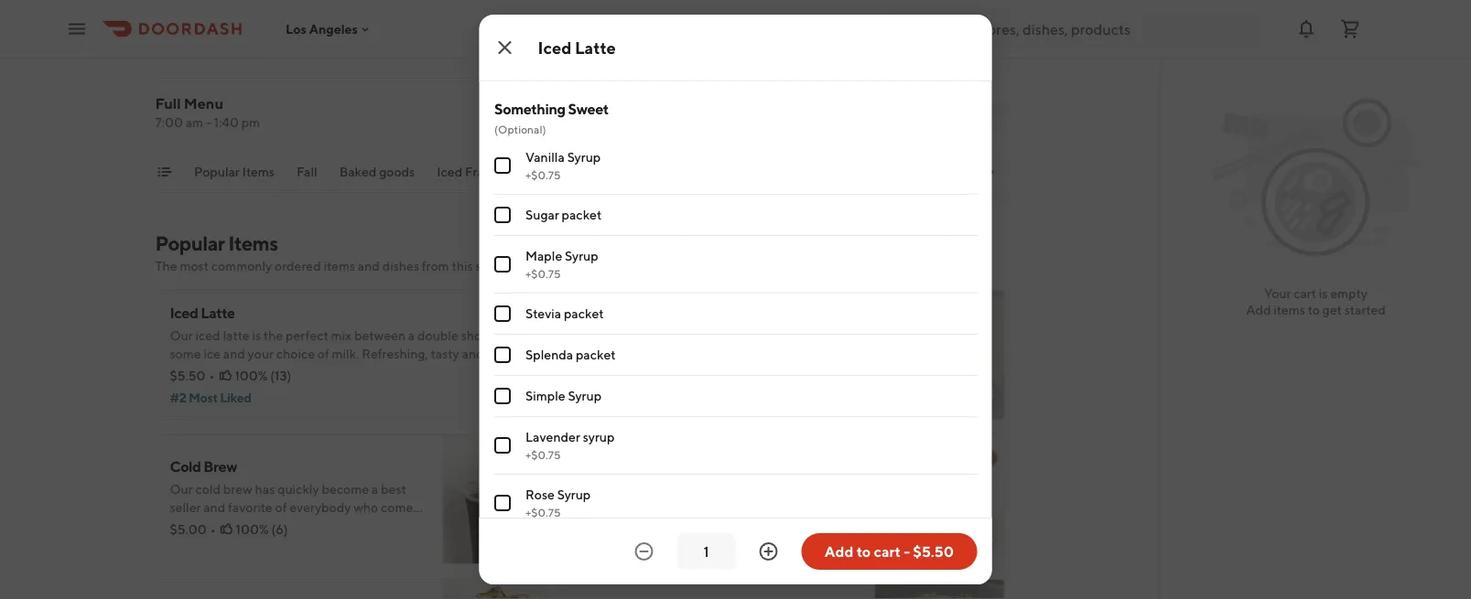 Task type: describe. For each thing, give the bounding box(es) containing it.
close iced latte image
[[494, 37, 516, 59]]

baked
[[339, 164, 376, 180]]

milk.
[[332, 347, 359, 362]]

Current quantity is 1 number field
[[688, 542, 725, 562]]

cold brew
[[170, 458, 237, 476]]

espresso
[[648, 32, 699, 47]]

open menu image
[[66, 18, 88, 40]]

fall
[[296, 164, 317, 180]]

hot latte
[[602, 458, 664, 476]]

maple
[[525, 249, 562, 264]]

- inside full menu 7:00 am - 1:40 pm
[[206, 115, 212, 130]]

iced vanilla latte image
[[875, 580, 1005, 600]]

popular items the most commonly ordered items and dishes from this store
[[155, 232, 505, 274]]

full menu 7:00 am - 1:40 pm
[[155, 95, 260, 130]]

iced hot matcha, chai and teas button
[[956, 163, 1139, 192]]

stevia packet
[[525, 306, 604, 322]]

double inside add a double shot of espresso +$2.00
[[562, 32, 603, 47]]

- inside add to cart - $5.50 button
[[904, 544, 911, 561]]

add right simple syrup option
[[526, 387, 551, 402]]

add up iced vanilla latte image
[[958, 532, 983, 547]]

stars
[[200, 16, 223, 29]]

rose syrup +$0.75
[[525, 488, 591, 519]]

popular for popular items the most commonly ordered items and dishes from this store
[[155, 232, 225, 256]]

cold brew image
[[443, 435, 573, 565]]

matcha,
[[1008, 164, 1056, 180]]

fall button
[[296, 163, 317, 192]]

blueberry
[[656, 314, 720, 331]]

#2 most liked
[[170, 391, 251, 406]]

popular items button
[[194, 163, 274, 192]]

popular for popular items
[[194, 164, 239, 180]]

and inside popular items the most commonly ordered items and dishes from this store
[[358, 259, 380, 274]]

(optional)
[[494, 123, 546, 136]]

tasty
[[431, 347, 460, 362]]

16
[[246, 365, 258, 380]]

of inside add a double shot of espresso +$2.00
[[634, 32, 646, 47]]

of up splenda packet option at the bottom
[[489, 328, 501, 343]]

sweet
[[568, 100, 609, 118]]

iced for iced hot matcha, chai and teas
[[956, 164, 981, 180]]

your
[[1265, 286, 1292, 301]]

hot frank specials
[[571, 164, 679, 180]]

most
[[189, 391, 218, 406]]

some
[[170, 347, 201, 362]]

this
[[452, 259, 473, 274]]

oz.
[[261, 365, 278, 380]]

is inside iced latte our iced latte is the perfect mix between a double shot of espresso, some ice and your choice of milk. refreshing, tasty and perfect in any weather. 16 oz.
[[252, 328, 261, 343]]

brew
[[204, 458, 237, 476]]

cart inside button
[[874, 544, 901, 561]]

cart inside your cart is empty add items to get started
[[1294, 286, 1317, 301]]

items inside your cart is empty add items to get started
[[1274, 303, 1306, 318]]

most
[[180, 259, 209, 274]]

Sugar packet checkbox
[[494, 207, 511, 223]]

your cart is empty add items to get started
[[1247, 286, 1387, 318]]

packet for splenda packet
[[576, 348, 616, 363]]

hot for hot latte
[[602, 458, 627, 476]]

to inside add to cart - $5.50 button
[[857, 544, 871, 561]]

liked
[[220, 391, 251, 406]]

store
[[476, 259, 505, 274]]

los
[[286, 21, 307, 36]]

hot latte image
[[875, 435, 1005, 565]]

notification bell image
[[1296, 18, 1318, 40]]

$5.50 inside button
[[914, 544, 955, 561]]

0 horizontal spatial $5.50
[[170, 369, 206, 384]]

latte for hot latte
[[630, 458, 664, 476]]

100% (6)
[[236, 523, 288, 538]]

empty
[[1331, 286, 1368, 301]]

of 5 stars
[[180, 16, 223, 29]]

increase quantity by 1 image
[[758, 541, 780, 563]]

$5.50 •
[[170, 369, 215, 384]]

something
[[494, 100, 565, 118]]

specials for iced frank specials
[[501, 164, 549, 180]]

syrup
[[583, 430, 614, 445]]

almond blueberry overnight oats
[[602, 314, 823, 331]]

menu
[[184, 95, 223, 112]]

+$0.75 for maple
[[525, 267, 561, 280]]

$5.00
[[170, 523, 207, 538]]

+$0.75 for rose
[[525, 507, 561, 519]]

lavender syrup +$0.75
[[525, 430, 614, 462]]

espresso,
[[504, 328, 558, 343]]

iced frank specials
[[437, 164, 549, 180]]

syrup for rose syrup +$0.75
[[557, 488, 591, 503]]

goods
[[379, 164, 415, 180]]

latte
[[223, 328, 250, 343]]

double inside iced latte our iced latte is the perfect mix between a double shot of espresso, some ice and your choice of milk. refreshing, tasty and perfect in any weather. 16 oz.
[[418, 328, 459, 343]]

overnight
[[722, 314, 789, 331]]

latte for iced latte
[[575, 38, 616, 57]]

refreshing,
[[362, 347, 428, 362]]

baked goods button
[[339, 163, 415, 192]]

syrup for simple syrup
[[568, 389, 601, 404]]

is inside your cart is empty add items to get started
[[1320, 286, 1329, 301]]

any
[[170, 365, 191, 380]]

shot inside add a double shot of espresso +$2.00
[[606, 32, 631, 47]]

add to cart - $5.50
[[825, 544, 955, 561]]

of left milk.
[[318, 347, 330, 362]]

100% for iced latte
[[235, 369, 268, 384]]

started
[[1345, 303, 1387, 318]]

a inside iced latte our iced latte is the perfect mix between a double shot of espresso, some ice and your choice of milk. refreshing, tasty and perfect in any weather. 16 oz.
[[408, 328, 415, 343]]

packet for sugar packet
[[562, 207, 602, 223]]

almond
[[602, 314, 654, 331]]

iced hot matcha, chai and teas
[[956, 164, 1139, 180]]

maple syrup +$0.75
[[525, 249, 598, 280]]

dishes
[[383, 259, 419, 274]]

add inside add a double shot of espresso +$2.00
[[525, 32, 550, 47]]

los angeles
[[286, 21, 358, 36]]

oats
[[792, 314, 823, 331]]

1:40
[[214, 115, 239, 130]]

in
[[532, 347, 543, 362]]

iced americano image
[[443, 580, 573, 600]]



Task type: locate. For each thing, give the bounding box(es) containing it.
iced for iced frank specials
[[437, 164, 462, 180]]

iced latte our iced latte is the perfect mix between a double shot of espresso, some ice and your choice of milk. refreshing, tasty and perfect in any weather. 16 oz.
[[170, 305, 558, 380]]

2 vertical spatial packet
[[576, 348, 616, 363]]

#2
[[170, 391, 186, 406]]

0 vertical spatial items
[[242, 164, 274, 180]]

pm
[[241, 115, 260, 130]]

1 vertical spatial double
[[418, 328, 459, 343]]

specials
[[501, 164, 549, 180], [631, 164, 679, 180]]

add button right simple syrup option
[[515, 380, 562, 409]]

cart up iced vanilla latte image
[[874, 544, 901, 561]]

add
[[525, 32, 550, 47], [1247, 303, 1272, 318], [526, 387, 551, 402], [958, 532, 983, 547], [825, 544, 854, 561]]

1 vertical spatial packet
[[564, 306, 604, 322]]

the
[[264, 328, 283, 343]]

latte inside iced latte our iced latte is the perfect mix between a double shot of espresso, some ice and your choice of milk. refreshing, tasty and perfect in any weather. 16 oz.
[[201, 305, 235, 322]]

0 vertical spatial a
[[553, 32, 560, 47]]

rose
[[525, 488, 554, 503]]

iced right the close iced latte image
[[538, 38, 572, 57]]

7:00
[[155, 115, 183, 130]]

-
[[206, 115, 212, 130], [904, 544, 911, 561]]

cart
[[1294, 286, 1317, 301], [874, 544, 901, 561]]

iced left scroll menu navigation right image
[[956, 164, 981, 180]]

0 vertical spatial add button
[[515, 380, 562, 409]]

is
[[1320, 286, 1329, 301], [252, 328, 261, 343]]

None checkbox
[[494, 39, 511, 56], [494, 158, 511, 174], [494, 39, 511, 56], [494, 158, 511, 174]]

latte right +$2.00
[[575, 38, 616, 57]]

1 vertical spatial $5.50
[[914, 544, 955, 561]]

0 vertical spatial shot
[[606, 32, 631, 47]]

perfect up choice
[[286, 328, 329, 343]]

0 vertical spatial double
[[562, 32, 603, 47]]

1 horizontal spatial add button
[[947, 525, 994, 554]]

almond blueberry overnight oats image
[[875, 290, 1005, 420]]

- right the am at the top
[[206, 115, 212, 130]]

between
[[354, 328, 406, 343]]

iced up our
[[170, 305, 198, 322]]

1 vertical spatial -
[[904, 544, 911, 561]]

0 horizontal spatial perfect
[[286, 328, 329, 343]]

a up refreshing, at bottom left
[[408, 328, 415, 343]]

lavender
[[525, 430, 580, 445]]

None checkbox
[[494, 256, 511, 273], [494, 438, 511, 454], [494, 496, 511, 512], [494, 256, 511, 273], [494, 438, 511, 454], [494, 496, 511, 512]]

0 horizontal spatial add button
[[515, 380, 562, 409]]

syrup for maple syrup +$0.75
[[565, 249, 598, 264]]

to
[[1309, 303, 1321, 318], [857, 544, 871, 561]]

+$0.75 for lavender
[[525, 449, 561, 462]]

get
[[1323, 303, 1343, 318]]

items
[[242, 164, 274, 180], [228, 232, 278, 256]]

1 vertical spatial items
[[228, 232, 278, 256]]

splenda packet
[[525, 348, 616, 363]]

items down "your"
[[1274, 303, 1306, 318]]

to inside your cart is empty add items to get started
[[1309, 303, 1321, 318]]

2 horizontal spatial hot
[[984, 164, 1006, 180]]

simple
[[525, 389, 565, 404]]

frank for hot
[[595, 164, 629, 180]]

of
[[180, 16, 190, 29], [634, 32, 646, 47], [489, 328, 501, 343], [318, 347, 330, 362]]

0 vertical spatial -
[[206, 115, 212, 130]]

+$0.75 down vanilla
[[525, 169, 561, 181]]

$5.00 •
[[170, 523, 216, 538]]

100% for cold brew
[[236, 523, 269, 538]]

syrup right vanilla
[[567, 150, 601, 165]]

iced latte
[[538, 38, 616, 57]]

add inside button
[[825, 544, 854, 561]]

1 horizontal spatial -
[[904, 544, 911, 561]]

1 horizontal spatial frank
[[595, 164, 629, 180]]

items inside popular items button
[[242, 164, 274, 180]]

1 horizontal spatial cart
[[1294, 286, 1317, 301]]

+$0.75 down lavender
[[525, 449, 561, 462]]

perfect down espresso,
[[487, 347, 530, 362]]

choice
[[276, 347, 315, 362]]

a
[[553, 32, 560, 47], [408, 328, 415, 343]]

(6)
[[272, 523, 288, 538]]

popular inside popular items button
[[194, 164, 239, 180]]

specials inside iced frank specials "button"
[[501, 164, 549, 180]]

items
[[324, 259, 355, 274], [1274, 303, 1306, 318]]

frank
[[465, 164, 498, 180], [595, 164, 629, 180]]

0 items, open order cart image
[[1340, 18, 1362, 40]]

scroll menu navigation right image
[[983, 165, 998, 180]]

0 vertical spatial 100%
[[235, 369, 268, 384]]

chai
[[1058, 164, 1086, 180]]

syrup for vanilla syrup +$0.75
[[567, 150, 601, 165]]

add to cart - $5.50 button
[[802, 534, 978, 571]]

hot
[[571, 164, 593, 180], [984, 164, 1006, 180], [602, 458, 627, 476]]

1 horizontal spatial items
[[1274, 303, 1306, 318]]

0 horizontal spatial to
[[857, 544, 871, 561]]

iced inside iced latte our iced latte is the perfect mix between a double shot of espresso, some ice and your choice of milk. refreshing, tasty and perfect in any weather. 16 oz.
[[170, 305, 198, 322]]

a up +$2.00
[[553, 32, 560, 47]]

100% left (6)
[[236, 523, 269, 538]]

Stevia packet checkbox
[[494, 306, 511, 322]]

vanilla syrup +$0.75
[[525, 150, 601, 181]]

is left the
[[252, 328, 261, 343]]

latte up iced in the bottom left of the page
[[201, 305, 235, 322]]

specials inside hot frank specials button
[[631, 164, 679, 180]]

2 specials from the left
[[631, 164, 679, 180]]

perfect
[[286, 328, 329, 343], [487, 347, 530, 362]]

hot left 'matcha,'
[[984, 164, 1006, 180]]

0 vertical spatial •
[[209, 369, 215, 384]]

0 vertical spatial is
[[1320, 286, 1329, 301]]

0 horizontal spatial frank
[[465, 164, 498, 180]]

angeles
[[309, 21, 358, 36]]

items left fall
[[242, 164, 274, 180]]

packet for stevia packet
[[564, 306, 604, 322]]

mix
[[331, 328, 352, 343]]

something sweet group
[[494, 99, 978, 533]]

hot for hot frank specials
[[571, 164, 593, 180]]

0 horizontal spatial latte
[[201, 305, 235, 322]]

am
[[186, 115, 203, 130]]

1 vertical spatial 100%
[[236, 523, 269, 538]]

3 +$0.75 from the top
[[525, 449, 561, 462]]

and inside button
[[1088, 164, 1110, 180]]

0 horizontal spatial hot
[[571, 164, 593, 180]]

syrup
[[567, 150, 601, 165], [565, 249, 598, 264], [568, 389, 601, 404], [557, 488, 591, 503]]

items inside popular items the most commonly ordered items and dishes from this store
[[324, 259, 355, 274]]

iced
[[195, 328, 220, 343]]

1 horizontal spatial a
[[553, 32, 560, 47]]

0 horizontal spatial cart
[[874, 544, 901, 561]]

1 vertical spatial to
[[857, 544, 871, 561]]

iced inside dialog
[[538, 38, 572, 57]]

shot inside iced latte our iced latte is the perfect mix between a double shot of espresso, some ice and your choice of milk. refreshing, tasty and perfect in any weather. 16 oz.
[[461, 328, 487, 343]]

1 horizontal spatial perfect
[[487, 347, 530, 362]]

100%
[[235, 369, 268, 384], [236, 523, 269, 538]]

syrup inside rose syrup +$0.75
[[557, 488, 591, 503]]

shot left espresso,
[[461, 328, 487, 343]]

1 vertical spatial •
[[210, 523, 216, 538]]

+$0.75 inside maple syrup +$0.75
[[525, 267, 561, 280]]

iced for iced latte
[[538, 38, 572, 57]]

+$0.75 for vanilla
[[525, 169, 561, 181]]

frank inside "button"
[[465, 164, 498, 180]]

1 vertical spatial shot
[[461, 328, 487, 343]]

1 horizontal spatial is
[[1320, 286, 1329, 301]]

0 horizontal spatial a
[[408, 328, 415, 343]]

0 vertical spatial latte
[[575, 38, 616, 57]]

your
[[248, 347, 274, 362]]

and left teas
[[1088, 164, 1110, 180]]

popular items
[[194, 164, 274, 180]]

a inside add a double shot of espresso +$2.00
[[553, 32, 560, 47]]

and left dishes
[[358, 259, 380, 274]]

syrup inside maple syrup +$0.75
[[565, 249, 598, 264]]

popular inside popular items the most commonly ordered items and dishes from this store
[[155, 232, 225, 256]]

1 vertical spatial is
[[252, 328, 261, 343]]

add a double shot of espresso group
[[494, 0, 978, 77]]

syrup right maple
[[565, 249, 598, 264]]

iced inside button
[[956, 164, 981, 180]]

0 vertical spatial to
[[1309, 303, 1321, 318]]

hot right vanilla
[[571, 164, 593, 180]]

iced latte dialog
[[480, 0, 992, 585]]

Simple Syrup checkbox
[[494, 388, 511, 405]]

100% (13)
[[235, 369, 291, 384]]

add button
[[515, 380, 562, 409], [947, 525, 994, 554]]

+$0.75 down maple
[[525, 267, 561, 280]]

of left 5
[[180, 16, 190, 29]]

1 frank from the left
[[465, 164, 498, 180]]

• right $5.00
[[210, 523, 216, 538]]

iced
[[538, 38, 572, 57], [437, 164, 462, 180], [956, 164, 981, 180], [170, 305, 198, 322]]

1 horizontal spatial specials
[[631, 164, 679, 180]]

full
[[155, 95, 181, 112]]

latte inside dialog
[[575, 38, 616, 57]]

1 vertical spatial popular
[[155, 232, 225, 256]]

items for popular items the most commonly ordered items and dishes from this store
[[228, 232, 278, 256]]

and
[[1088, 164, 1110, 180], [358, 259, 380, 274], [223, 347, 245, 362], [462, 347, 484, 362]]

items right ordered
[[324, 259, 355, 274]]

0 vertical spatial items
[[324, 259, 355, 274]]

0 horizontal spatial specials
[[501, 164, 549, 180]]

2 horizontal spatial latte
[[630, 458, 664, 476]]

1 +$0.75 from the top
[[525, 169, 561, 181]]

add up +$2.00
[[525, 32, 550, 47]]

+$0.75 inside vanilla syrup +$0.75
[[525, 169, 561, 181]]

stevia
[[525, 306, 561, 322]]

decrease quantity by 1 image
[[633, 541, 655, 563]]

add a double shot of espresso +$2.00
[[525, 32, 699, 63]]

- up iced vanilla latte image
[[904, 544, 911, 561]]

iced inside "button"
[[437, 164, 462, 180]]

• for cold brew
[[210, 523, 216, 538]]

add right "increase quantity by 1" icon
[[825, 544, 854, 561]]

is up get
[[1320, 286, 1329, 301]]

2 vertical spatial latte
[[630, 458, 664, 476]]

Item Search search field
[[741, 107, 991, 127]]

frank up "sugar packet" option
[[465, 164, 498, 180]]

hot down "syrup"
[[602, 458, 627, 476]]

latte right lavender syrup +$0.75
[[630, 458, 664, 476]]

add button up iced vanilla latte image
[[947, 525, 994, 554]]

cold
[[170, 458, 201, 476]]

2 +$0.75 from the top
[[525, 267, 561, 280]]

0 horizontal spatial double
[[418, 328, 459, 343]]

add inside your cart is empty add items to get started
[[1247, 303, 1272, 318]]

1 horizontal spatial hot
[[602, 458, 627, 476]]

1 horizontal spatial latte
[[575, 38, 616, 57]]

• for iced latte
[[209, 369, 215, 384]]

frank up sugar packet
[[595, 164, 629, 180]]

100% down your
[[235, 369, 268, 384]]

from
[[422, 259, 449, 274]]

Splenda packet checkbox
[[494, 347, 511, 364]]

popular down 1:40
[[194, 164, 239, 180]]

+$2.00
[[525, 50, 562, 63]]

syrup right 'rose'
[[557, 488, 591, 503]]

weather.
[[193, 365, 243, 380]]

frank inside button
[[595, 164, 629, 180]]

1 vertical spatial add button
[[947, 525, 994, 554]]

commonly
[[211, 259, 272, 274]]

items for popular items
[[242, 164, 274, 180]]

and right tasty in the bottom of the page
[[462, 347, 484, 362]]

+$0.75 down 'rose'
[[525, 507, 561, 519]]

1 horizontal spatial double
[[562, 32, 603, 47]]

add down "your"
[[1247, 303, 1272, 318]]

cart right "your"
[[1294, 286, 1317, 301]]

popular
[[194, 164, 239, 180], [155, 232, 225, 256]]

+$0.75
[[525, 169, 561, 181], [525, 267, 561, 280], [525, 449, 561, 462], [525, 507, 561, 519]]

frank for iced
[[465, 164, 498, 180]]

1 horizontal spatial to
[[1309, 303, 1321, 318]]

specials for hot frank specials
[[631, 164, 679, 180]]

shot left espresso
[[606, 32, 631, 47]]

0 horizontal spatial items
[[324, 259, 355, 274]]

1 vertical spatial a
[[408, 328, 415, 343]]

sugar packet
[[525, 207, 602, 223]]

los angeles button
[[286, 21, 373, 36]]

splenda
[[525, 348, 573, 363]]

items up commonly
[[228, 232, 278, 256]]

0 vertical spatial packet
[[562, 207, 602, 223]]

$5.50 up iced vanilla latte image
[[914, 544, 955, 561]]

1 vertical spatial cart
[[874, 544, 901, 561]]

and down latte
[[223, 347, 245, 362]]

double up sweet
[[562, 32, 603, 47]]

5
[[192, 16, 198, 29]]

simple syrup
[[525, 389, 601, 404]]

1 horizontal spatial $5.50
[[914, 544, 955, 561]]

(13)
[[270, 369, 291, 384]]

0 horizontal spatial is
[[252, 328, 261, 343]]

popular up most
[[155, 232, 225, 256]]

of left espresso
[[634, 32, 646, 47]]

0 vertical spatial popular
[[194, 164, 239, 180]]

sugar
[[525, 207, 559, 223]]

something sweet (optional)
[[494, 100, 609, 136]]

syrup inside vanilla syrup +$0.75
[[567, 150, 601, 165]]

items inside popular items the most commonly ordered items and dishes from this store
[[228, 232, 278, 256]]

2 frank from the left
[[595, 164, 629, 180]]

0 horizontal spatial shot
[[461, 328, 487, 343]]

packet right 'sugar'
[[562, 207, 602, 223]]

4 +$0.75 from the top
[[525, 507, 561, 519]]

shot
[[606, 32, 631, 47], [461, 328, 487, 343]]

the
[[155, 259, 177, 274]]

our
[[170, 328, 193, 343]]

0 vertical spatial perfect
[[286, 328, 329, 343]]

0 vertical spatial $5.50
[[170, 369, 206, 384]]

1 vertical spatial perfect
[[487, 347, 530, 362]]

packet down almond
[[576, 348, 616, 363]]

iced frank specials button
[[437, 163, 549, 192]]

0 horizontal spatial -
[[206, 115, 212, 130]]

+$0.75 inside rose syrup +$0.75
[[525, 507, 561, 519]]

packet right stevia
[[564, 306, 604, 322]]

1 horizontal spatial shot
[[606, 32, 631, 47]]

1 specials from the left
[[501, 164, 549, 180]]

iced right goods
[[437, 164, 462, 180]]

latte for iced latte our iced latte is the perfect mix between a double shot of espresso, some ice and your choice of milk. refreshing, tasty and perfect in any weather. 16 oz.
[[201, 305, 235, 322]]

• down ice
[[209, 369, 215, 384]]

syrup right simple
[[568, 389, 601, 404]]

baked goods
[[339, 164, 415, 180]]

1 vertical spatial latte
[[201, 305, 235, 322]]

double up tasty in the bottom of the page
[[418, 328, 459, 343]]

teas
[[1113, 164, 1139, 180]]

+$0.75 inside lavender syrup +$0.75
[[525, 449, 561, 462]]

$5.50 down some
[[170, 369, 206, 384]]

1 vertical spatial items
[[1274, 303, 1306, 318]]

0 vertical spatial cart
[[1294, 286, 1317, 301]]



Task type: vqa. For each thing, say whether or not it's contained in the screenshot.
the leftmost -
yes



